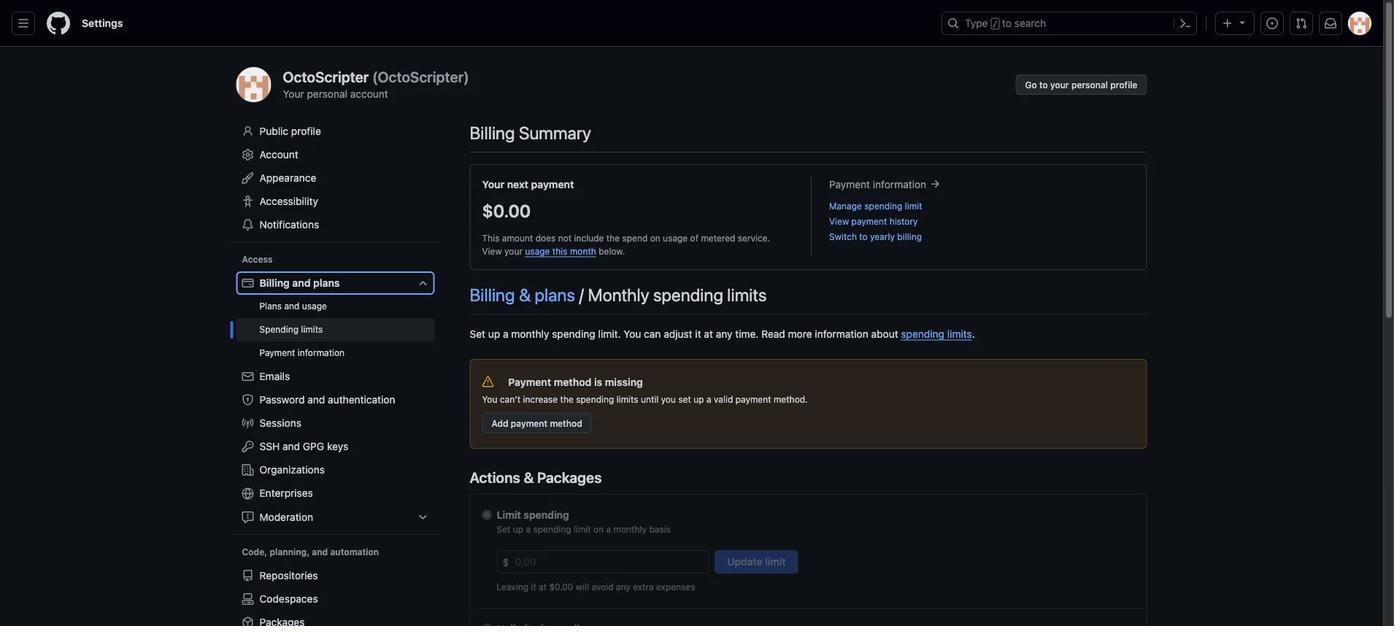 Task type: vqa. For each thing, say whether or not it's contained in the screenshot.
note image
no



Task type: locate. For each thing, give the bounding box(es) containing it.
git pull request image
[[1296, 18, 1307, 29]]

payment up switch to yearly billing link
[[852, 216, 887, 226]]

a inside payment method is missing you can't increase the spending limits until you set up a valid payment method.
[[707, 394, 712, 404]]

&
[[519, 285, 531, 305], [524, 469, 534, 486]]

any left time.
[[716, 328, 733, 340]]

information up manage spending limit link at the top of the page
[[873, 178, 927, 190]]

your inside the octoscripter (octoscripter) your personal account
[[283, 88, 304, 100]]

plans
[[313, 277, 340, 289], [535, 285, 575, 305]]

your inside this amount does not include the spend on usage of metered service. view your
[[504, 246, 523, 256]]

actions & packages
[[470, 469, 602, 486]]

up down billing & plans link
[[488, 328, 500, 340]]

1 horizontal spatial personal
[[1072, 80, 1108, 90]]

0 horizontal spatial up
[[488, 328, 500, 340]]

0 horizontal spatial payment
[[260, 348, 295, 358]]

codespaces
[[260, 593, 318, 605]]

your down 'amount' on the left top of the page
[[504, 246, 523, 256]]

0 horizontal spatial to
[[859, 231, 868, 242]]

limit up the history
[[905, 201, 922, 211]]

view up switch
[[829, 216, 849, 226]]

billing and plans list
[[236, 295, 435, 365]]

and inside password and authentication link
[[308, 394, 325, 406]]

payment information link up manage spending limit link at the top of the page
[[829, 178, 941, 190]]

set for set up a spending limit on a monthly basis
[[497, 524, 511, 534]]

sessions link
[[236, 412, 435, 435]]

1 horizontal spatial the
[[606, 233, 620, 243]]

0 horizontal spatial at
[[539, 582, 547, 592]]

spending right "limit"
[[524, 509, 569, 521]]

$0.00 left "will"
[[549, 582, 573, 592]]

plans and usage link
[[236, 295, 435, 318]]

1 vertical spatial limit
[[574, 524, 591, 534]]

1 horizontal spatial payment information
[[829, 178, 929, 190]]

this amount does not include the spend on usage of metered service. view your
[[482, 233, 770, 256]]

set up alert icon
[[470, 328, 485, 340]]

account link
[[236, 143, 435, 166]]

notifications image
[[1325, 18, 1337, 29]]

2 vertical spatial usage
[[302, 301, 327, 311]]

1 vertical spatial the
[[560, 394, 574, 404]]

adjust
[[664, 328, 693, 340]]

plans down this
[[535, 285, 575, 305]]

method left is
[[554, 376, 592, 388]]

1 vertical spatial payment information link
[[236, 342, 435, 365]]

organization image
[[242, 464, 254, 476]]

limit inside button
[[765, 556, 786, 568]]

0 vertical spatial method
[[554, 376, 592, 388]]

command palette image
[[1180, 18, 1191, 29]]

billing & plans / monthly spending limits
[[470, 285, 767, 305]]

up down "limit"
[[513, 524, 523, 534]]

the inside payment method is missing you can't increase the spending limits until you set up a valid payment method.
[[560, 394, 574, 404]]

1 vertical spatial your
[[504, 246, 523, 256]]

plans and usage
[[260, 301, 327, 311]]

method inside 'add payment method' "link"
[[550, 418, 582, 429]]

a left valid
[[707, 394, 712, 404]]

at
[[704, 328, 713, 340], [539, 582, 547, 592]]

0 vertical spatial set
[[470, 328, 485, 340]]

payment
[[829, 178, 870, 190], [260, 348, 295, 358], [508, 376, 551, 388]]

(octoscripter)
[[372, 68, 469, 85]]

2 horizontal spatial limit
[[905, 201, 922, 211]]

shield lock image
[[242, 394, 254, 406]]

0 horizontal spatial any
[[616, 582, 631, 592]]

repositories
[[260, 570, 318, 582]]

2 vertical spatial limit
[[765, 556, 786, 568]]

amount
[[502, 233, 533, 243]]

1 horizontal spatial your
[[1050, 80, 1069, 90]]

usage down does
[[525, 246, 550, 256]]

0 vertical spatial information
[[873, 178, 927, 190]]

1 horizontal spatial to
[[1002, 17, 1012, 29]]

payment right next
[[531, 178, 574, 190]]

spending right about
[[901, 328, 945, 340]]

settings
[[82, 17, 123, 29]]

1 horizontal spatial it
[[695, 328, 701, 340]]

0 vertical spatial limit
[[905, 201, 922, 211]]

1 horizontal spatial payment
[[508, 376, 551, 388]]

2 vertical spatial payment
[[508, 376, 551, 388]]

payment information link down plans and usage link
[[236, 342, 435, 365]]

personal inside the octoscripter (octoscripter) your personal account
[[307, 88, 348, 100]]

payment inside "link"
[[511, 418, 548, 429]]

spending
[[260, 324, 299, 335]]

information right more
[[815, 328, 869, 340]]

information down spending limits link
[[298, 348, 345, 358]]

1 vertical spatial method
[[550, 418, 582, 429]]

account
[[260, 149, 298, 161]]

0 vertical spatial on
[[650, 233, 660, 243]]

0 horizontal spatial limit
[[574, 524, 591, 534]]

1 vertical spatial information
[[815, 328, 869, 340]]

0 horizontal spatial usage
[[302, 301, 327, 311]]

0 vertical spatial up
[[488, 328, 500, 340]]

view inside this amount does not include the spend on usage of metered service. view your
[[482, 246, 502, 256]]

codespaces link
[[236, 588, 435, 611]]

plans
[[260, 301, 282, 311]]

payment inside billing and plans list
[[260, 348, 295, 358]]

spending limits
[[260, 324, 323, 335]]

1 horizontal spatial plans
[[535, 285, 575, 305]]

payment inside manage spending limit view payment history switch to yearly billing
[[852, 216, 887, 226]]

0 vertical spatial your
[[283, 88, 304, 100]]

1 horizontal spatial usage
[[525, 246, 550, 256]]

arrow right image
[[929, 178, 941, 190]]

billing & plans link
[[470, 285, 575, 305]]

0 vertical spatial the
[[606, 233, 620, 243]]

2 horizontal spatial payment
[[829, 178, 870, 190]]

2 vertical spatial up
[[513, 524, 523, 534]]

$0.00
[[482, 201, 531, 221], [549, 582, 573, 592]]

view down this
[[482, 246, 502, 256]]

payment up increase on the left of page
[[508, 376, 551, 388]]

$0.00 down next
[[482, 201, 531, 221]]

billing
[[470, 123, 515, 143], [260, 277, 290, 289], [470, 285, 515, 305]]

0 horizontal spatial information
[[298, 348, 345, 358]]

1 horizontal spatial at
[[704, 328, 713, 340]]

summary
[[519, 123, 591, 143]]

limit up "$0.00" 'number field'
[[574, 524, 591, 534]]

1 horizontal spatial view
[[829, 216, 849, 226]]

and inside plans and usage link
[[284, 301, 300, 311]]

view
[[829, 216, 849, 226], [482, 246, 502, 256]]

0 vertical spatial your
[[1050, 80, 1069, 90]]

0 vertical spatial $0.00
[[482, 201, 531, 221]]

and down the emails link
[[308, 394, 325, 406]]

method down increase on the left of page
[[550, 418, 582, 429]]

1 vertical spatial payment information
[[260, 348, 345, 358]]

a up "$0.00" 'number field'
[[606, 524, 611, 534]]

spending up adjust
[[653, 285, 723, 305]]

spending limits link
[[236, 318, 435, 342]]

broadcast image
[[242, 418, 254, 429]]

keys
[[327, 441, 348, 453]]

type
[[965, 17, 988, 29]]

payment inside payment method is missing you can't increase the spending limits until you set up a valid payment method.
[[508, 376, 551, 388]]

1 vertical spatial view
[[482, 246, 502, 256]]

payment information down spending limits
[[260, 348, 345, 358]]

payment up manage
[[829, 178, 870, 190]]

usage inside billing and plans list
[[302, 301, 327, 311]]

and for authentication
[[308, 394, 325, 406]]

0 horizontal spatial personal
[[307, 88, 348, 100]]

0 horizontal spatial $0.00
[[482, 201, 531, 221]]

0 vertical spatial you
[[624, 328, 641, 340]]

spending
[[865, 201, 903, 211], [653, 285, 723, 305], [552, 328, 596, 340], [901, 328, 945, 340], [576, 394, 614, 404], [524, 509, 569, 521], [533, 524, 571, 534]]

to
[[1002, 17, 1012, 29], [1039, 80, 1048, 90], [859, 231, 868, 242]]

and inside the billing and plans dropdown button
[[292, 277, 311, 289]]

0 vertical spatial usage
[[663, 233, 688, 243]]

1 vertical spatial up
[[694, 394, 704, 404]]

method.
[[774, 394, 808, 404]]

gpg
[[303, 441, 324, 453]]

0 horizontal spatial it
[[531, 582, 536, 592]]

monthly left "basis"
[[614, 524, 647, 534]]

set
[[470, 328, 485, 340], [497, 524, 511, 534]]

2 horizontal spatial usage
[[663, 233, 688, 243]]

& down usage this month link
[[519, 285, 531, 305]]

billing up plans in the left top of the page
[[260, 277, 290, 289]]

0 horizontal spatial your
[[283, 88, 304, 100]]

1 vertical spatial set
[[497, 524, 511, 534]]

billing inside dropdown button
[[260, 277, 290, 289]]

the right increase on the left of page
[[560, 394, 574, 404]]

1 vertical spatial profile
[[291, 125, 321, 137]]

payment down increase on the left of page
[[511, 418, 548, 429]]

1 horizontal spatial set
[[497, 524, 511, 534]]

2 vertical spatial information
[[298, 348, 345, 358]]

up right the set
[[694, 394, 704, 404]]

up for set up a spending limit on a monthly basis
[[513, 524, 523, 534]]

key image
[[242, 441, 254, 453]]

moderation button
[[236, 506, 435, 529]]

emails link
[[236, 365, 435, 388]]

1 vertical spatial to
[[1039, 80, 1048, 90]]

switch
[[829, 231, 857, 242]]

plans inside dropdown button
[[313, 277, 340, 289]]

1 vertical spatial your
[[482, 178, 505, 190]]

does
[[536, 233, 556, 243]]

missing
[[605, 376, 643, 388]]

spending down is
[[576, 394, 614, 404]]

0 horizontal spatial plans
[[313, 277, 340, 289]]

payment right valid
[[736, 394, 771, 404]]

view inside manage spending limit view payment history switch to yearly billing
[[829, 216, 849, 226]]

emails
[[260, 370, 290, 383]]

increase
[[523, 394, 558, 404]]

your left next
[[482, 178, 505, 190]]

at right 'leaving'
[[539, 582, 547, 592]]

on
[[650, 233, 660, 243], [594, 524, 604, 534]]

the up the "below."
[[606, 233, 620, 243]]

set down "limit"
[[497, 524, 511, 534]]

1 horizontal spatial /
[[993, 19, 998, 29]]

1 horizontal spatial profile
[[1111, 80, 1138, 90]]

0 vertical spatial payment information link
[[829, 178, 941, 190]]

the inside this amount does not include the spend on usage of metered service. view your
[[606, 233, 620, 243]]

0 horizontal spatial payment information
[[260, 348, 345, 358]]

read
[[762, 328, 785, 340]]

and right the ssh
[[283, 441, 300, 453]]

0 horizontal spatial your
[[504, 246, 523, 256]]

1 horizontal spatial $0.00
[[549, 582, 573, 592]]

you
[[624, 328, 641, 340], [482, 394, 497, 404]]

limit
[[905, 201, 922, 211], [574, 524, 591, 534], [765, 556, 786, 568]]

@octoscripter image
[[236, 67, 271, 102]]

usage left of
[[663, 233, 688, 243]]

1 horizontal spatial on
[[650, 233, 660, 243]]

and inside "ssh and gpg keys" link
[[283, 441, 300, 453]]

organizations link
[[236, 458, 435, 482]]

limit inside manage spending limit view payment history switch to yearly billing
[[905, 201, 922, 211]]

your next payment
[[482, 178, 574, 190]]

personal right go
[[1072, 80, 1108, 90]]

password and authentication
[[260, 394, 395, 406]]

method
[[554, 376, 592, 388], [550, 418, 582, 429]]

0 horizontal spatial set
[[470, 328, 485, 340]]

automation
[[330, 547, 379, 557]]

0 vertical spatial view
[[829, 216, 849, 226]]

plans up plans and usage link
[[313, 277, 340, 289]]

and up the plans and usage
[[292, 277, 311, 289]]

and
[[292, 277, 311, 289], [284, 301, 300, 311], [308, 394, 325, 406], [283, 441, 300, 453], [312, 547, 328, 557]]

None radio
[[482, 510, 492, 520], [482, 624, 492, 626], [482, 510, 492, 520], [482, 624, 492, 626]]

0 vertical spatial profile
[[1111, 80, 1138, 90]]

octoscripter (octoscripter) your personal account
[[283, 68, 469, 100]]

you left can
[[624, 328, 641, 340]]

you down alert icon
[[482, 394, 497, 404]]

limit right update
[[765, 556, 786, 568]]

1 vertical spatial on
[[594, 524, 604, 534]]

to left "search"
[[1002, 17, 1012, 29]]

0 horizontal spatial you
[[482, 394, 497, 404]]

personal down octoscripter
[[307, 88, 348, 100]]

0 vertical spatial monthly
[[511, 328, 549, 340]]

a down billing & plans link
[[503, 328, 509, 340]]

/ left monthly
[[579, 285, 584, 305]]

up for set up a monthly spending limit. you can adjust it at any time. read more information about spending limits .
[[488, 328, 500, 340]]

moderation
[[260, 511, 313, 523]]

method inside payment method is missing you can't increase the spending limits until you set up a valid payment method.
[[554, 376, 592, 388]]

any left extra
[[616, 582, 631, 592]]

to right go
[[1039, 80, 1048, 90]]

1 vertical spatial payment
[[260, 348, 295, 358]]

1 horizontal spatial monthly
[[614, 524, 647, 534]]

0 horizontal spatial view
[[482, 246, 502, 256]]

0 horizontal spatial /
[[579, 285, 584, 305]]

usage inside this amount does not include the spend on usage of metered service. view your
[[663, 233, 688, 243]]

1 vertical spatial &
[[524, 469, 534, 486]]

it right 'leaving'
[[531, 582, 536, 592]]

the
[[606, 233, 620, 243], [560, 394, 574, 404]]

billing up next
[[470, 123, 515, 143]]

spending up view payment history link
[[865, 201, 903, 211]]

1 horizontal spatial any
[[716, 328, 733, 340]]

profile inside go to your personal profile link
[[1111, 80, 1138, 90]]

payment down spending
[[260, 348, 295, 358]]

on right spend
[[650, 233, 660, 243]]

2 horizontal spatial information
[[873, 178, 927, 190]]

payment method is missing you can't increase the spending limits until you set up a valid payment method.
[[482, 376, 808, 404]]

2 horizontal spatial up
[[694, 394, 704, 404]]

on up "$0.00" 'number field'
[[594, 524, 604, 534]]

/ right type
[[993, 19, 998, 29]]

payment
[[531, 178, 574, 190], [852, 216, 887, 226], [736, 394, 771, 404], [511, 418, 548, 429]]

0 horizontal spatial on
[[594, 524, 604, 534]]

1 vertical spatial it
[[531, 582, 536, 592]]

information inside "link"
[[298, 348, 345, 358]]

usage down billing and plans at left top
[[302, 301, 327, 311]]

credit card image
[[242, 277, 254, 289]]

1 horizontal spatial limit
[[765, 556, 786, 568]]

can
[[644, 328, 661, 340]]

a
[[503, 328, 509, 340], [707, 394, 712, 404], [526, 524, 531, 534], [606, 524, 611, 534]]

and right plans in the left top of the page
[[284, 301, 300, 311]]

until
[[641, 394, 659, 404]]

password
[[260, 394, 305, 406]]

monthly down billing & plans link
[[511, 328, 549, 340]]

payment information inside billing and plans list
[[260, 348, 345, 358]]

profile
[[1111, 80, 1138, 90], [291, 125, 321, 137]]

payment information up manage spending limit link at the top of the page
[[829, 178, 929, 190]]

to down view payment history link
[[859, 231, 868, 242]]

your down octoscripter
[[283, 88, 304, 100]]

0 horizontal spatial profile
[[291, 125, 321, 137]]

mail image
[[242, 371, 254, 383]]

at right adjust
[[704, 328, 713, 340]]

1 vertical spatial at
[[539, 582, 547, 592]]

avoid
[[592, 582, 614, 592]]

your right go
[[1050, 80, 1069, 90]]

0 horizontal spatial the
[[560, 394, 574, 404]]

spending limits link
[[901, 328, 972, 340]]

it right adjust
[[695, 328, 701, 340]]

0 vertical spatial &
[[519, 285, 531, 305]]

/
[[993, 19, 998, 29], [579, 285, 584, 305]]

any
[[716, 328, 733, 340], [616, 582, 631, 592]]

& right the actions
[[524, 469, 534, 486]]



Task type: describe. For each thing, give the bounding box(es) containing it.
1 horizontal spatial your
[[482, 178, 505, 190]]

more
[[788, 328, 812, 340]]

authentication
[[328, 394, 395, 406]]

appearance link
[[236, 166, 435, 190]]

limits inside billing and plans list
[[301, 324, 323, 335]]

homepage image
[[47, 12, 70, 35]]

up inside payment method is missing you can't increase the spending limits until you set up a valid payment method.
[[694, 394, 704, 404]]

you
[[661, 394, 676, 404]]

bell image
[[242, 219, 254, 231]]

update limit
[[727, 556, 786, 568]]

usage this month below.
[[525, 246, 625, 256]]

plans for and
[[313, 277, 340, 289]]

issue opened image
[[1267, 18, 1278, 29]]

0 vertical spatial at
[[704, 328, 713, 340]]

spending inside payment method is missing you can't increase the spending limits until you set up a valid payment method.
[[576, 394, 614, 404]]

public profile link
[[236, 120, 435, 143]]

0 horizontal spatial payment information link
[[236, 342, 435, 365]]

leaving it at $0.00 will avoid any extra expenses
[[497, 582, 695, 592]]

payment inside payment method is missing you can't increase the spending limits until you set up a valid payment method.
[[736, 394, 771, 404]]

type / to search
[[965, 17, 1046, 29]]

set for set up a monthly spending limit. you can adjust it at any time. read more information about spending limits .
[[470, 328, 485, 340]]

basis
[[649, 524, 671, 534]]

person image
[[242, 126, 254, 137]]

accessibility
[[260, 195, 318, 207]]

monthly
[[588, 285, 649, 305]]

2 horizontal spatial to
[[1039, 80, 1048, 90]]

billing for billing and plans
[[260, 277, 290, 289]]

0 vertical spatial payment information
[[829, 178, 929, 190]]

billing and plans
[[260, 277, 340, 289]]

octoscripter
[[283, 68, 369, 85]]

manage spending limit link
[[829, 201, 922, 211]]

can't
[[500, 394, 521, 404]]

next
[[507, 178, 529, 190]]

personal for to
[[1072, 80, 1108, 90]]

plans for &
[[535, 285, 575, 305]]

sessions
[[260, 417, 301, 429]]

spending inside manage spending limit view payment history switch to yearly billing
[[865, 201, 903, 211]]

1 horizontal spatial payment information link
[[829, 178, 941, 190]]

spend
[[622, 233, 648, 243]]

enterprises
[[260, 487, 313, 499]]

accessibility link
[[236, 190, 435, 213]]

a down limit spending
[[526, 524, 531, 534]]

public
[[260, 125, 288, 137]]

planning,
[[270, 547, 310, 557]]

search
[[1015, 17, 1046, 29]]

billing for billing summary
[[470, 123, 515, 143]]

0 vertical spatial any
[[716, 328, 733, 340]]

packages
[[537, 469, 602, 486]]

code, planning, and automation list
[[236, 564, 435, 626]]

spending down limit spending
[[533, 524, 571, 534]]

.
[[972, 328, 975, 340]]

limit spending
[[497, 509, 569, 521]]

and for plans
[[292, 277, 311, 289]]

1 vertical spatial /
[[579, 285, 584, 305]]

repo image
[[242, 570, 254, 582]]

appearance
[[260, 172, 316, 184]]

chevron down image
[[417, 277, 429, 289]]

ssh and gpg keys link
[[236, 435, 435, 458]]

access list
[[236, 272, 435, 529]]

yearly
[[870, 231, 895, 242]]

you inside payment method is missing you can't increase the spending limits until you set up a valid payment method.
[[482, 394, 497, 404]]

accessibility image
[[242, 196, 254, 207]]

manage spending limit view payment history switch to yearly billing
[[829, 201, 922, 242]]

add
[[492, 418, 508, 429]]

of
[[690, 233, 699, 243]]

billing
[[897, 231, 922, 242]]

$0.00 number field
[[497, 550, 709, 574]]

package image
[[242, 617, 254, 626]]

code,
[[242, 547, 267, 557]]

code, planning, and automation
[[242, 547, 379, 557]]

and up repositories link
[[312, 547, 328, 557]]

globe image
[[242, 488, 254, 500]]

to inside manage spending limit view payment history switch to yearly billing
[[859, 231, 868, 242]]

account
[[350, 88, 388, 100]]

on inside this amount does not include the spend on usage of metered service. view your
[[650, 233, 660, 243]]

manage
[[829, 201, 862, 211]]

actions
[[470, 469, 520, 486]]

profile inside public profile link
[[291, 125, 321, 137]]

view payment history link
[[829, 216, 918, 226]]

expenses
[[656, 582, 695, 592]]

month
[[570, 246, 596, 256]]

billing down this
[[470, 285, 515, 305]]

/ inside 'type / to search'
[[993, 19, 998, 29]]

1 horizontal spatial you
[[624, 328, 641, 340]]

alert image
[[482, 376, 494, 388]]

set
[[679, 394, 691, 404]]

usage this month link
[[525, 246, 596, 256]]

0 horizontal spatial monthly
[[511, 328, 549, 340]]

0 vertical spatial it
[[695, 328, 701, 340]]

triangle down image
[[1237, 16, 1248, 28]]

limits inside payment method is missing you can't increase the spending limits until you set up a valid payment method.
[[617, 394, 638, 404]]

1 vertical spatial $0.00
[[549, 582, 573, 592]]

1 vertical spatial any
[[616, 582, 631, 592]]

notifications link
[[236, 213, 435, 237]]

personal for (octoscripter)
[[307, 88, 348, 100]]

0 vertical spatial payment
[[829, 178, 870, 190]]

extra
[[633, 582, 654, 592]]

ssh and gpg keys
[[260, 441, 348, 453]]

codespaces image
[[242, 593, 254, 605]]

set up a monthly spending limit. you can adjust it at any time. read more information about spending limits .
[[470, 328, 975, 340]]

plus image
[[1222, 18, 1234, 29]]

this
[[553, 246, 568, 256]]

limit
[[497, 509, 521, 521]]

add payment method link
[[482, 413, 592, 434]]

1 vertical spatial usage
[[525, 246, 550, 256]]

0 vertical spatial to
[[1002, 17, 1012, 29]]

this
[[482, 233, 500, 243]]

service.
[[738, 233, 770, 243]]

metered
[[701, 233, 735, 243]]

spending left limit.
[[552, 328, 596, 340]]

& for actions
[[524, 469, 534, 486]]

organizations
[[260, 464, 325, 476]]

and for gpg
[[283, 441, 300, 453]]

include
[[574, 233, 604, 243]]

1 vertical spatial monthly
[[614, 524, 647, 534]]

not
[[558, 233, 572, 243]]

repositories link
[[236, 564, 435, 588]]

is
[[594, 376, 602, 388]]

will
[[576, 582, 589, 592]]

set up a spending limit on a monthly basis
[[497, 524, 671, 534]]

access
[[242, 254, 273, 265]]

public profile
[[260, 125, 321, 137]]

paintbrush image
[[242, 172, 254, 184]]

settings link
[[76, 12, 129, 35]]

and for usage
[[284, 301, 300, 311]]

gear image
[[242, 149, 254, 161]]

billing summary
[[470, 123, 591, 143]]

go to your personal profile link
[[1016, 74, 1147, 95]]

notifications
[[260, 219, 319, 231]]

ssh
[[260, 441, 280, 453]]

1 horizontal spatial information
[[815, 328, 869, 340]]

update limit button
[[715, 550, 798, 574]]

billing and plans button
[[236, 272, 435, 295]]

& for billing
[[519, 285, 531, 305]]

about
[[871, 328, 898, 340]]



